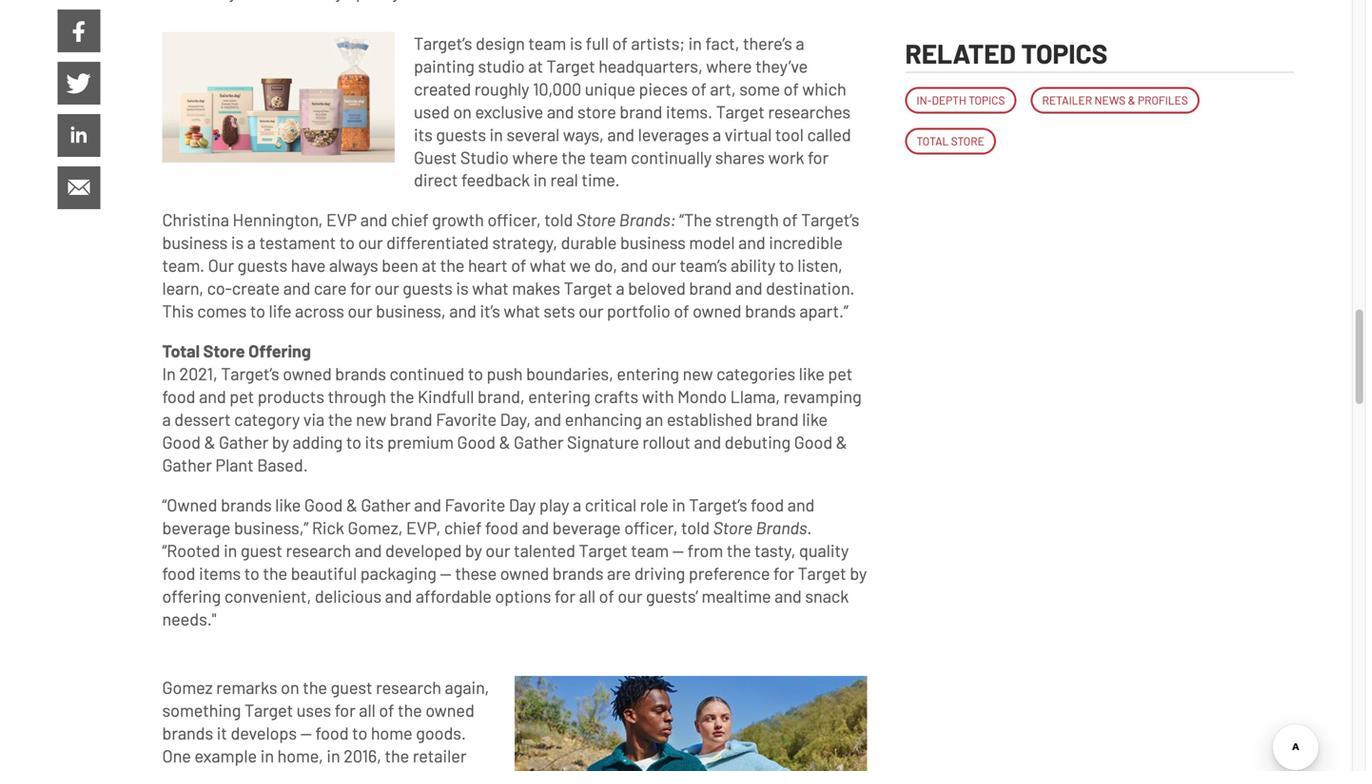 Task type: describe. For each thing, give the bounding box(es) containing it.
1 vertical spatial topics
[[969, 93, 1005, 107]]

talented
[[514, 541, 576, 561]]

brands inside "the strength of target's business is a testament to our differentiated strategy, durable business model and incredible team. our guests have always been at the heart of what we do, and our team's ability to listen, learn, co-create and care for our guests is what makes target a beloved brand and destination. this comes to life across our business, and it's what sets our portfolio of owned brands apart."
[[745, 301, 796, 321]]

strategy,
[[492, 232, 558, 253]]

0 vertical spatial chief
[[391, 210, 429, 230]]

by inside total store offering in 2021, target's owned brands continued to push boundaries, entering new categories like pet food and pet products through the kindfull brand, entering crafts with mondo llama, revamping a dessert category via the new brand favorite day, and enhancing an established brand like good & gather by adding to its premium good & gather signature rollout and debuting good & gather plant based.
[[272, 432, 289, 453]]

gather up plant
[[219, 432, 269, 453]]

linkedin link
[[58, 114, 100, 157]]

needs."
[[162, 609, 216, 629]]

to left "life"
[[250, 301, 265, 321]]

2 beverage from the left
[[553, 518, 621, 538]]

product lineup image
[[162, 32, 395, 163]]

guest inside . "rooted in guest research and developed by our talented target team — from the tasty, quality food items to the beautiful packaging — these owned brands are driving preference for target by offering convenient, delicious and affordable options for all of our guests' mealtime and snack needs."
[[241, 541, 282, 561]]

& inside "owned brands like good & gather and favorite day play a critical role in target's food and beverage business," rick gomez, evp, chief food and beverage officer, told
[[346, 495, 358, 515]]

our right the sets
[[579, 301, 603, 321]]

0 vertical spatial like
[[799, 364, 825, 384]]

target up are
[[579, 541, 628, 561]]

studio
[[478, 55, 525, 76]]

good down "brand,"
[[457, 432, 496, 453]]

enhancing
[[565, 409, 642, 430]]

delicious
[[315, 586, 382, 607]]

in-depth topics link
[[905, 87, 1017, 114]]

feedback
[[461, 170, 530, 190]]

1 vertical spatial what
[[472, 278, 509, 298]]

0 horizontal spatial told
[[544, 210, 573, 230]]

target's inside total store offering in 2021, target's owned brands continued to push boundaries, entering new categories like pet food and pet products through the kindfull brand, entering crafts with mondo llama, revamping a dessert category via the new brand favorite day, and enhancing an established brand like good & gather by adding to its premium good & gather signature rollout and debuting good & gather plant based.
[[221, 364, 279, 384]]

target's inside "the strength of target's business is a testament to our differentiated strategy, durable business model and incredible team. our guests have always been at the heart of what we do, and our team's ability to listen, learn, co-create and care for our guests is what makes target a beloved brand and destination. this comes to life across our business, and it's what sets our portfolio of owned brands apart."
[[801, 210, 860, 230]]

business,"
[[234, 518, 309, 538]]

target down the quality
[[798, 563, 846, 584]]

twitter link
[[58, 62, 100, 105]]

fact,
[[705, 33, 740, 53]]

gather up the "owned
[[162, 455, 212, 475]]

for inside the gomez remarks on the guest research again, something target uses for all of the owned brands it develops — food to home goods. one example in home, in 2016, the retailer learned that its shoppers enjoyed the cla
[[335, 700, 355, 721]]

target's inside "owned brands like good & gather and favorite day play a critical role in target's food and beverage business," rick gomez, evp, chief food and beverage officer, told
[[689, 495, 747, 515]]

research inside the gomez remarks on the guest research again, something target uses for all of the owned brands it develops — food to home goods. one example in home, in 2016, the retailer learned that its shoppers enjoyed the cla
[[376, 677, 441, 698]]

a down 'do,'
[[616, 278, 625, 298]]

boundaries,
[[526, 364, 613, 384]]

there's
[[743, 33, 792, 53]]

food down the day
[[485, 518, 519, 538]]

painting
[[414, 55, 475, 76]]

design
[[476, 33, 525, 53]]

in up studio
[[490, 124, 503, 144]]

team inside . "rooted in guest research and developed by our talented target team — from the tasty, quality food items to the beautiful packaging — these owned brands are driving preference for target by offering convenient, delicious and affordable options for all of our guests' mealtime and snack needs."
[[631, 541, 669, 561]]

category
[[234, 409, 300, 430]]

retailer news & profiles link
[[1031, 87, 1200, 114]]

established
[[667, 409, 753, 430]]

email image
[[58, 166, 100, 209]]

remarks
[[216, 677, 277, 698]]

tasty,
[[755, 541, 796, 561]]

1 vertical spatial like
[[802, 409, 828, 430]]

continually
[[631, 147, 712, 167]]

do,
[[594, 255, 617, 276]]

& down dessert
[[204, 432, 215, 453]]

rick
[[312, 518, 344, 538]]

quality
[[799, 541, 849, 561]]

the inside "the strength of target's business is a testament to our differentiated strategy, durable business model and incredible team. our guests have always been at the heart of what we do, and our team's ability to listen, learn, co-create and care for our guests is what makes target a beloved brand and destination. this comes to life across our business, and it's what sets our portfolio of owned brands apart."
[[440, 255, 465, 276]]

ability
[[731, 255, 776, 276]]

several
[[507, 124, 560, 144]]

gather down day,
[[514, 432, 564, 453]]

for inside "the strength of target's business is a testament to our differentiated strategy, durable business model and incredible team. our guests have always been at the heart of what we do, and our team's ability to listen, learn, co-create and care for our guests is what makes target a beloved brand and destination. this comes to life across our business, and it's what sets our portfolio of owned brands apart."
[[350, 278, 371, 298]]

of left art,
[[691, 78, 707, 99]]

total for total store offering in 2021, target's owned brands continued to push boundaries, entering new categories like pet food and pet products through the kindfull brand, entering crafts with mondo llama, revamping a dessert category via the new brand favorite day, and enhancing an established brand like good & gather by adding to its premium good & gather signature rollout and debuting good & gather plant based.
[[162, 341, 200, 361]]

in-
[[917, 93, 932, 107]]

example
[[195, 746, 257, 766]]

a up they've at the right
[[796, 33, 804, 53]]

life
[[269, 301, 292, 321]]

comes
[[197, 301, 247, 321]]

"owned brands like good & gather and favorite day play a critical role in target's food and beverage business," rick gomez, evp, chief food and beverage officer, told
[[162, 495, 815, 538]]

1 horizontal spatial new
[[683, 364, 713, 384]]

depth
[[932, 93, 967, 107]]

0 vertical spatial what
[[530, 255, 566, 276]]

on inside target's design team is full of artists; in fact, there's a painting studio at target headquarters, where they've created roughly 10,000 unique pieces of art, some of which used on exclusive and store brand items. target researches its guests in several ways, and leverages a virtual tool called guest studio where the team continually shares work for direct feedback in real time.
[[453, 101, 472, 122]]

home
[[371, 723, 413, 744]]

retailer
[[1042, 93, 1092, 107]]

role
[[640, 495, 669, 515]]

develops
[[231, 723, 297, 744]]

items
[[199, 563, 241, 584]]

to inside the gomez remarks on the guest research again, something target uses for all of the owned brands it develops — food to home goods. one example in home, in 2016, the retailer learned that its shoppers enjoyed the cla
[[352, 723, 367, 744]]

at inside "the strength of target's business is a testament to our differentiated strategy, durable business model and incredible team. our guests have always been at the heart of what we do, and our team's ability to listen, learn, co-create and care for our guests is what makes target a beloved brand and destination. this comes to life across our business, and it's what sets our portfolio of owned brands apart."
[[422, 255, 437, 276]]

chief inside "owned brands like good & gather and favorite day play a critical role in target's food and beverage business," rick gomez, evp, chief food and beverage officer, told
[[444, 518, 482, 538]]

a left virtual
[[713, 124, 721, 144]]

1 horizontal spatial by
[[465, 541, 482, 561]]

2 vertical spatial what
[[504, 301, 540, 321]]

these
[[455, 563, 497, 584]]

researches
[[768, 101, 851, 122]]

is inside target's design team is full of artists; in fact, there's a painting studio at target headquarters, where they've created roughly 10,000 unique pieces of art, some of which used on exclusive and store brand items. target researches its guests in several ways, and leverages a virtual tool called guest studio where the team continually shares work for direct feedback in real time.
[[570, 33, 582, 53]]

brands
[[756, 518, 807, 538]]

and up "evp,"
[[414, 495, 441, 515]]

target up the 10,000
[[547, 55, 595, 76]]

retailer news & profiles
[[1042, 93, 1188, 107]]

the down continued
[[390, 386, 414, 407]]

1 horizontal spatial entering
[[617, 364, 679, 384]]

our up these at the bottom
[[486, 541, 510, 561]]

0 vertical spatial pet
[[828, 364, 853, 384]]

brand up premium
[[390, 409, 433, 430]]

models in clothing image
[[515, 677, 867, 772]]

and down the packaging
[[385, 586, 412, 607]]

sets
[[544, 301, 575, 321]]

1 vertical spatial is
[[231, 232, 244, 253]]

revamping
[[784, 386, 862, 407]]

"rooted
[[162, 541, 220, 561]]

the up preference
[[727, 541, 751, 561]]

signature
[[567, 432, 639, 453]]

items.
[[666, 101, 713, 122]]

its inside total store offering in 2021, target's owned brands continued to push boundaries, entering new categories like pet food and pet products through the kindfull brand, entering crafts with mondo llama, revamping a dessert category via the new brand favorite day, and enhancing an established brand like good & gather by adding to its premium good & gather signature rollout and debuting good & gather plant based.
[[365, 432, 384, 453]]

our up beloved
[[651, 255, 676, 276]]

0 horizontal spatial officer,
[[488, 210, 541, 230]]

good down dessert
[[162, 432, 201, 453]]

0 horizontal spatial new
[[356, 409, 386, 430]]

retailer
[[413, 746, 467, 766]]

brands inside total store offering in 2021, target's owned brands continued to push boundaries, entering new categories like pet food and pet products through the kindfull brand, entering crafts with mondo llama, revamping a dessert category via the new brand favorite day, and enhancing an established brand like good & gather by adding to its premium good & gather signature rollout and debuting good & gather plant based.
[[335, 364, 386, 384]]

leverages
[[638, 124, 709, 144]]

durable
[[561, 232, 617, 253]]

& down the revamping
[[836, 432, 847, 453]]

& right news
[[1128, 93, 1136, 107]]

again,
[[445, 677, 489, 698]]

total for total store
[[917, 134, 949, 148]]

of inside . "rooted in guest research and developed by our talented target team — from the tasty, quality food items to the beautiful packaging — these owned brands are driving preference for target by offering convenient, delicious and affordable options for all of our guests' mealtime and snack needs."
[[599, 586, 614, 607]]

and up talented
[[522, 518, 549, 538]]

to down "evp"
[[339, 232, 355, 253]]

to down incredible
[[779, 255, 794, 276]]

guest
[[414, 147, 457, 167]]

plant
[[215, 455, 254, 475]]

2016,
[[344, 746, 381, 766]]

its inside the gomez remarks on the guest research again, something target uses for all of the owned brands it develops — food to home goods. one example in home, in 2016, the retailer learned that its shoppers enjoyed the cla
[[255, 769, 274, 772]]

1 vertical spatial guests
[[237, 255, 287, 276]]

"the
[[679, 210, 712, 230]]

brands inside "owned brands like good & gather and favorite day play a critical role in target's food and beverage business," rick gomez, evp, chief food and beverage officer, told
[[221, 495, 272, 515]]

a inside "owned brands like good & gather and favorite day play a critical role in target's food and beverage business," rick gomez, evp, chief food and beverage officer, told
[[573, 495, 581, 515]]

brands inside . "rooted in guest research and developed by our talented target team — from the tasty, quality food items to the beautiful packaging — these owned brands are driving preference for target by offering convenient, delicious and affordable options for all of our guests' mealtime and snack needs."
[[553, 563, 604, 584]]

products
[[258, 386, 324, 407]]

christina
[[162, 210, 229, 230]]

in-depth topics
[[917, 93, 1005, 107]]

and up .
[[788, 495, 815, 515]]

in left the fact,
[[688, 33, 702, 53]]

in up shoppers
[[327, 746, 340, 766]]

via
[[303, 409, 325, 430]]

and down the 10,000
[[547, 101, 574, 122]]

and left it's
[[449, 301, 477, 321]]

2 horizontal spatial by
[[850, 563, 867, 584]]

of up incredible
[[782, 210, 798, 230]]

beloved
[[628, 278, 686, 298]]

store up durable
[[576, 210, 616, 230]]

related
[[905, 37, 1016, 69]]

exclusive
[[475, 101, 543, 122]]

food inside the gomez remarks on the guest research again, something target uses for all of the owned brands it develops — food to home goods. one example in home, in 2016, the retailer learned that its shoppers enjoyed the cla
[[315, 723, 349, 744]]

0 vertical spatial —
[[672, 541, 684, 561]]

0 vertical spatial topics
[[1021, 37, 1108, 69]]

and down established
[[694, 432, 721, 453]]

differentiated
[[386, 232, 489, 253]]

growth
[[432, 210, 484, 230]]

and right "evp"
[[360, 210, 388, 230]]

brand up debuting
[[756, 409, 799, 430]]

adding
[[293, 432, 343, 453]]

and down ability
[[735, 278, 763, 298]]

co-
[[207, 278, 232, 298]]

our up always
[[358, 232, 383, 253]]

a inside total store offering in 2021, target's owned brands continued to push boundaries, entering new categories like pet food and pet products through the kindfull brand, entering crafts with mondo llama, revamping a dessert category via the new brand favorite day, and enhancing an established brand like good & gather by adding to its premium good & gather signature rollout and debuting good & gather plant based.
[[162, 409, 171, 430]]

on inside the gomez remarks on the guest research again, something target uses for all of the owned brands it develops — food to home goods. one example in home, in 2016, the retailer learned that its shoppers enjoyed the cla
[[281, 677, 299, 698]]

of down strategy,
[[511, 255, 526, 276]]

store inside "link"
[[951, 134, 985, 148]]

owned inside total store offering in 2021, target's owned brands continued to push boundaries, entering new categories like pet food and pet products through the kindfull brand, entering crafts with mondo llama, revamping a dessert category via the new brand favorite day, and enhancing an established brand like good & gather by adding to its premium good & gather signature rollout and debuting good & gather plant based.
[[283, 364, 332, 384]]

a down hennington,
[[247, 232, 256, 253]]

destination.
[[766, 278, 855, 298]]

.
[[807, 518, 812, 538]]

learned
[[162, 769, 218, 772]]

to inside . "rooted in guest research and developed by our talented target team — from the tasty, quality food items to the beautiful packaging — these owned brands are driving preference for target by offering convenient, delicious and affordable options for all of our guests' mealtime and snack needs."
[[244, 563, 260, 584]]

premium
[[387, 432, 454, 453]]

store inside total store offering in 2021, target's owned brands continued to push boundaries, entering new categories like pet food and pet products through the kindfull brand, entering crafts with mondo llama, revamping a dessert category via the new brand favorite day, and enhancing an established brand like good & gather by adding to its premium good & gather signature rollout and debuting good & gather plant based.
[[203, 341, 245, 361]]

our right across
[[348, 301, 372, 321]]

our
[[208, 255, 234, 276]]

for inside target's design team is full of artists; in fact, there's a painting studio at target headquarters, where they've created roughly 10,000 unique pieces of art, some of which used on exclusive and store brand items. target researches its guests in several ways, and leverages a virtual tool called guest studio where the team continually shares work for direct feedback in real time.
[[808, 147, 829, 167]]

food up 'store brands'
[[751, 495, 784, 515]]

goods.
[[416, 723, 466, 744]]

good down the revamping
[[794, 432, 833, 453]]

been
[[382, 255, 418, 276]]

snack
[[805, 586, 849, 607]]

and down gomez,
[[355, 541, 382, 561]]

full
[[586, 33, 609, 53]]

gomez
[[162, 677, 213, 698]]

this
[[162, 301, 194, 321]]

total store
[[917, 134, 985, 148]]

in left real on the top left of the page
[[533, 170, 547, 190]]

studio
[[460, 147, 509, 167]]

the down retailer
[[411, 769, 435, 772]]

the up "home"
[[398, 700, 422, 721]]

research inside . "rooted in guest research and developed by our talented target team — from the tasty, quality food items to the beautiful packaging — these owned brands are driving preference for target by offering convenient, delicious and affordable options for all of our guests' mealtime and snack needs."
[[286, 541, 351, 561]]

of down beloved
[[674, 301, 689, 321]]

target up virtual
[[716, 101, 765, 122]]

called
[[807, 124, 851, 144]]

target inside "the strength of target's business is a testament to our differentiated strategy, durable business model and incredible team. our guests have always been at the heart of what we do, and our team's ability to listen, learn, co-create and care for our guests is what makes target a beloved brand and destination. this comes to life across our business, and it's what sets our portfolio of owned brands apart."
[[564, 278, 613, 298]]

rollout
[[643, 432, 691, 453]]



Task type: vqa. For each thing, say whether or not it's contained in the screenshot.
Black,
no



Task type: locate. For each thing, give the bounding box(es) containing it.
team's
[[680, 255, 727, 276]]

& up gomez,
[[346, 495, 358, 515]]

affordable
[[416, 586, 492, 607]]

across
[[295, 301, 344, 321]]

to
[[339, 232, 355, 253], [779, 255, 794, 276], [250, 301, 265, 321], [468, 364, 483, 384], [346, 432, 361, 453], [244, 563, 260, 584], [352, 723, 367, 744]]

guests'
[[646, 586, 698, 607]]

1 horizontal spatial research
[[376, 677, 441, 698]]

evp,
[[406, 518, 441, 538]]

0 horizontal spatial guest
[[241, 541, 282, 561]]

preference
[[689, 563, 770, 584]]

in
[[688, 33, 702, 53], [490, 124, 503, 144], [533, 170, 547, 190], [672, 495, 686, 515], [224, 541, 237, 561], [260, 746, 274, 766], [327, 746, 340, 766]]

1 horizontal spatial —
[[440, 563, 452, 584]]

2 vertical spatial like
[[275, 495, 301, 515]]

1 horizontal spatial where
[[706, 55, 752, 76]]

a left dessert
[[162, 409, 171, 430]]

1 horizontal spatial guest
[[331, 677, 372, 698]]

the inside target's design team is full of artists; in fact, there's a painting studio at target headquarters, where they've created roughly 10,000 unique pieces of art, some of which used on exclusive and store brand items. target researches its guests in several ways, and leverages a virtual tool called guest studio where the team continually shares work for direct feedback in real time.
[[562, 147, 586, 167]]

have
[[291, 255, 326, 276]]

owned up the products
[[283, 364, 332, 384]]

what up the makes
[[530, 255, 566, 276]]

—
[[672, 541, 684, 561], [440, 563, 452, 584], [300, 723, 312, 744]]

0 vertical spatial guests
[[436, 124, 486, 144]]

good inside "owned brands like good & gather and favorite day play a critical role in target's food and beverage business," rick gomez, evp, chief food and beverage officer, told
[[304, 495, 343, 515]]

1 horizontal spatial told
[[681, 518, 710, 538]]

developed
[[385, 541, 462, 561]]

1 vertical spatial —
[[440, 563, 452, 584]]

1 horizontal spatial business
[[620, 232, 686, 253]]

1 horizontal spatial all
[[579, 586, 596, 607]]

& down day,
[[499, 432, 510, 453]]

owned inside "the strength of target's business is a testament to our differentiated strategy, durable business model and incredible team. our guests have always been at the heart of what we do, and our team's ability to listen, learn, co-create and care for our guests is what makes target a beloved brand and destination. this comes to life across our business, and it's what sets our portfolio of owned brands apart."
[[693, 301, 742, 321]]

for right options
[[555, 586, 576, 607]]

topics up retailer
[[1021, 37, 1108, 69]]

brands down talented
[[553, 563, 604, 584]]

1 vertical spatial at
[[422, 255, 437, 276]]

heart
[[468, 255, 508, 276]]

enjoyed
[[350, 769, 407, 772]]

created
[[414, 78, 471, 99]]

categories
[[717, 364, 796, 384]]

in down develops
[[260, 746, 274, 766]]

1 horizontal spatial topics
[[1021, 37, 1108, 69]]

twitter image
[[58, 62, 100, 105]]

0 horizontal spatial by
[[272, 432, 289, 453]]

1 horizontal spatial team
[[589, 147, 627, 167]]

the up uses
[[303, 677, 327, 698]]

total inside "link"
[[917, 134, 949, 148]]

the down differentiated
[[440, 255, 465, 276]]

continued
[[390, 364, 465, 384]]

guest
[[241, 541, 282, 561], [331, 677, 372, 698]]

at inside target's design team is full of artists; in fact, there's a painting studio at target headquarters, where they've created roughly 10,000 unique pieces of art, some of which used on exclusive and store brand items. target researches its guests in several ways, and leverages a virtual tool called guest studio where the team continually shares work for direct feedback in real time.
[[528, 55, 543, 76]]

1 beverage from the left
[[162, 518, 231, 538]]

0 vertical spatial entering
[[617, 364, 679, 384]]

beautiful
[[291, 563, 357, 584]]

1 vertical spatial favorite
[[445, 495, 505, 515]]

its
[[414, 124, 433, 144], [365, 432, 384, 453], [255, 769, 274, 772]]

brands up one
[[162, 723, 213, 744]]

2 horizontal spatial its
[[414, 124, 433, 144]]

model
[[689, 232, 735, 253]]

1 horizontal spatial pet
[[828, 364, 853, 384]]

— left from on the right of the page
[[672, 541, 684, 561]]

linkedin image
[[58, 114, 100, 157]]

guest inside the gomez remarks on the guest research again, something target uses for all of the owned brands it develops — food to home goods. one example in home, in 2016, the retailer learned that its shoppers enjoyed the cla
[[331, 677, 372, 698]]

push
[[487, 364, 523, 384]]

1 horizontal spatial at
[[528, 55, 543, 76]]

officer,
[[488, 210, 541, 230], [624, 518, 678, 538]]

guests inside target's design team is full of artists; in fact, there's a painting studio at target headquarters, where they've created roughly 10,000 unique pieces of art, some of which used on exclusive and store brand items. target researches its guests in several ways, and leverages a virtual tool called guest studio where the team continually shares work for direct feedback in real time.
[[436, 124, 486, 144]]

1 vertical spatial on
[[281, 677, 299, 698]]

1 vertical spatial where
[[512, 147, 558, 167]]

and left snack in the bottom of the page
[[775, 586, 802, 607]]

favorite inside "owned brands like good & gather and favorite day play a critical role in target's food and beverage business," rick gomez, evp, chief food and beverage officer, told
[[445, 495, 505, 515]]

mondo
[[678, 386, 727, 407]]

favorite down kindfull
[[436, 409, 497, 430]]

unique
[[585, 78, 635, 99]]

always
[[329, 255, 378, 276]]

headquarters,
[[599, 55, 703, 76]]

based.
[[257, 455, 308, 475]]

food inside . "rooted in guest research and developed by our talented target team — from the tasty, quality food items to the beautiful packaging — these owned brands are driving preference for target by offering convenient, delicious and affordable options for all of our guests' mealtime and snack needs."
[[162, 563, 196, 584]]

officer, down role
[[624, 518, 678, 538]]

0 vertical spatial all
[[579, 586, 596, 607]]

kindfull
[[418, 386, 474, 407]]

new up mondo
[[683, 364, 713, 384]]

offering
[[162, 586, 221, 607]]

like up the revamping
[[799, 364, 825, 384]]

to right adding at bottom left
[[346, 432, 361, 453]]

with
[[642, 386, 674, 407]]

0 horizontal spatial at
[[422, 255, 437, 276]]

2 vertical spatial its
[[255, 769, 274, 772]]

all right options
[[579, 586, 596, 607]]

0 horizontal spatial all
[[359, 700, 376, 721]]

target's up from on the right of the page
[[689, 495, 747, 515]]

brand inside "the strength of target's business is a testament to our differentiated strategy, durable business model and incredible team. our guests have always been at the heart of what we do, and our team's ability to listen, learn, co-create and care for our guests is what makes target a beloved brand and destination. this comes to life across our business, and it's what sets our portfolio of owned brands apart."
[[689, 278, 732, 298]]

1 horizontal spatial is
[[456, 278, 469, 298]]

and down store
[[607, 124, 635, 144]]

total
[[917, 134, 949, 148], [162, 341, 200, 361]]

0 vertical spatial by
[[272, 432, 289, 453]]

target inside the gomez remarks on the guest research again, something target uses for all of the owned brands it develops — food to home goods. one example in home, in 2016, the retailer learned that its shoppers enjoyed the cla
[[244, 700, 293, 721]]

1 vertical spatial its
[[365, 432, 384, 453]]

guests up studio
[[436, 124, 486, 144]]

2 vertical spatial guests
[[403, 278, 453, 298]]

0 horizontal spatial beverage
[[162, 518, 231, 538]]

target's down "offering"
[[221, 364, 279, 384]]

artists;
[[631, 33, 685, 53]]

the up real on the top left of the page
[[562, 147, 586, 167]]

a right play
[[573, 495, 581, 515]]

the right via on the bottom left
[[328, 409, 353, 430]]

brand down "pieces"
[[620, 101, 663, 122]]

brands up business,"
[[221, 495, 272, 515]]

0 vertical spatial told
[[544, 210, 573, 230]]

are
[[607, 563, 631, 584]]

1 vertical spatial new
[[356, 409, 386, 430]]

0 horizontal spatial total
[[162, 341, 200, 361]]

direct
[[414, 170, 458, 190]]

target's inside target's design team is full of artists; in fact, there's a painting studio at target headquarters, where they've created roughly 10,000 unique pieces of art, some of which used on exclusive and store brand items. target researches its guests in several ways, and leverages a virtual tool called guest studio where the team continually shares work for direct feedback in real time.
[[414, 33, 472, 53]]

0 vertical spatial at
[[528, 55, 543, 76]]

2021,
[[179, 364, 218, 384]]

is up our
[[231, 232, 244, 253]]

like inside "owned brands like good & gather and favorite day play a critical role in target's food and beverage business," rick gomez, evp, chief food and beverage officer, told
[[275, 495, 301, 515]]

0 vertical spatial is
[[570, 33, 582, 53]]

team.
[[162, 255, 205, 276]]

owned up goods.
[[426, 700, 475, 721]]

its inside target's design team is full of artists; in fact, there's a painting studio at target headquarters, where they've created roughly 10,000 unique pieces of art, some of which used on exclusive and store brand items. target researches its guests in several ways, and leverages a virtual tool called guest studio where the team continually shares work for direct feedback in real time.
[[414, 124, 433, 144]]

— up home,
[[300, 723, 312, 744]]

0 horizontal spatial entering
[[528, 386, 591, 407]]

our down are
[[618, 586, 643, 607]]

total up in
[[162, 341, 200, 361]]

and right 'do,'
[[621, 255, 648, 276]]

1 vertical spatial team
[[589, 147, 627, 167]]

target's
[[414, 33, 472, 53], [801, 210, 860, 230], [221, 364, 279, 384], [689, 495, 747, 515]]

team up the 10,000
[[528, 33, 566, 53]]

total inside total store offering in 2021, target's owned brands continued to push boundaries, entering new categories like pet food and pet products through the kindfull brand, entering crafts with mondo llama, revamping a dessert category via the new brand favorite day, and enhancing an established brand like good & gather by adding to its premium good & gather signature rollout and debuting good & gather plant based.
[[162, 341, 200, 361]]

0 horizontal spatial team
[[528, 33, 566, 53]]

total down in-
[[917, 134, 949, 148]]

food inside total store offering in 2021, target's owned brands continued to push boundaries, entering new categories like pet food and pet products through the kindfull brand, entering crafts with mondo llama, revamping a dessert category via the new brand favorite day, and enhancing an established brand like good & gather by adding to its premium good & gather signature rollout and debuting good & gather plant based.
[[162, 386, 196, 407]]

from
[[688, 541, 723, 561]]

new
[[683, 364, 713, 384], [356, 409, 386, 430]]

team up time.
[[589, 147, 627, 167]]

offering
[[248, 341, 311, 361]]

new down through
[[356, 409, 386, 430]]

for down always
[[350, 278, 371, 298]]

1 horizontal spatial officer,
[[624, 518, 678, 538]]

gather inside "owned brands like good & gather and favorite day play a critical role in target's food and beverage business," rick gomez, evp, chief food and beverage officer, told
[[361, 495, 411, 515]]

for down tasty,
[[774, 563, 794, 584]]

2 business from the left
[[620, 232, 686, 253]]

play
[[539, 495, 569, 515]]

1 vertical spatial total
[[162, 341, 200, 361]]

guest down business,"
[[241, 541, 282, 561]]

some
[[739, 78, 780, 99]]

of down are
[[599, 586, 614, 607]]

convenient,
[[224, 586, 311, 607]]

0 horizontal spatial research
[[286, 541, 351, 561]]

favorite
[[436, 409, 497, 430], [445, 495, 505, 515]]

1 vertical spatial by
[[465, 541, 482, 561]]

1 horizontal spatial total
[[917, 134, 949, 148]]

1 horizontal spatial chief
[[444, 518, 482, 538]]

for right uses
[[335, 700, 355, 721]]

and up ability
[[738, 232, 766, 253]]

1 vertical spatial entering
[[528, 386, 591, 407]]

1 vertical spatial all
[[359, 700, 376, 721]]

business down "christina"
[[162, 232, 228, 253]]

owned inside . "rooted in guest research and developed by our talented target team — from the tasty, quality food items to the beautiful packaging — these owned brands are driving preference for target by offering convenient, delicious and affordable options for all of our guests' mealtime and snack needs."
[[500, 563, 549, 584]]

favorite left the day
[[445, 495, 505, 515]]

an
[[645, 409, 663, 430]]

guests up "create"
[[237, 255, 287, 276]]

1 vertical spatial chief
[[444, 518, 482, 538]]

0 vertical spatial guest
[[241, 541, 282, 561]]

0 horizontal spatial where
[[512, 147, 558, 167]]

home,
[[277, 746, 323, 766]]

0 vertical spatial new
[[683, 364, 713, 384]]

1 vertical spatial research
[[376, 677, 441, 698]]

1 vertical spatial guest
[[331, 677, 372, 698]]

store up from on the right of the page
[[713, 518, 753, 538]]

0 horizontal spatial its
[[255, 769, 274, 772]]

tool
[[775, 124, 804, 144]]

told
[[544, 210, 573, 230], [681, 518, 710, 538]]

0 horizontal spatial —
[[300, 723, 312, 744]]

owned
[[693, 301, 742, 321], [283, 364, 332, 384], [500, 563, 549, 584], [426, 700, 475, 721]]

the up convenient,
[[263, 563, 287, 584]]

— inside the gomez remarks on the guest research again, something target uses for all of the owned brands it develops — food to home goods. one example in home, in 2016, the retailer learned that its shoppers enjoyed the cla
[[300, 723, 312, 744]]

0 vertical spatial officer,
[[488, 210, 541, 230]]

0 horizontal spatial is
[[231, 232, 244, 253]]

learn,
[[162, 278, 204, 298]]

apart."
[[799, 301, 848, 321]]

owned inside the gomez remarks on the guest research again, something target uses for all of the owned brands it develops — food to home goods. one example in home, in 2016, the retailer learned that its shoppers enjoyed the cla
[[426, 700, 475, 721]]

— up affordable in the bottom of the page
[[440, 563, 452, 584]]

work
[[768, 147, 804, 167]]

officer, inside "owned brands like good & gather and favorite day play a critical role in target's food and beverage business," rick gomez, evp, chief food and beverage officer, told
[[624, 518, 678, 538]]

0 vertical spatial team
[[528, 33, 566, 53]]

chief
[[391, 210, 429, 230], [444, 518, 482, 538]]

0 horizontal spatial topics
[[969, 93, 1005, 107]]

0 vertical spatial its
[[414, 124, 433, 144]]

of down they've at the right
[[784, 78, 799, 99]]

our down the been
[[375, 278, 399, 298]]

facebook image
[[58, 10, 100, 52]]

for down called
[[808, 147, 829, 167]]

all up "home"
[[359, 700, 376, 721]]

testament
[[259, 232, 336, 253]]

0 vertical spatial on
[[453, 101, 472, 122]]

favorite inside total store offering in 2021, target's owned brands continued to push boundaries, entering new categories like pet food and pet products through the kindfull brand, entering crafts with mondo llama, revamping a dessert category via the new brand favorite day, and enhancing an established brand like good & gather by adding to its premium good & gather signature rollout and debuting good & gather plant based.
[[436, 409, 497, 430]]

team
[[528, 33, 566, 53], [589, 147, 627, 167], [631, 541, 669, 561]]

1 vertical spatial pet
[[230, 386, 254, 407]]

all inside the gomez remarks on the guest research again, something target uses for all of the owned brands it develops — food to home goods. one example in home, in 2016, the retailer learned that its shoppers enjoyed the cla
[[359, 700, 376, 721]]

1 vertical spatial officer,
[[624, 518, 678, 538]]

brands inside the gomez remarks on the guest research again, something target uses for all of the owned brands it develops — food to home goods. one example in home, in 2016, the retailer learned that its shoppers enjoyed the cla
[[162, 723, 213, 744]]

1 vertical spatial told
[[681, 518, 710, 538]]

target's up painting
[[414, 33, 472, 53]]

create
[[232, 278, 280, 298]]

of inside the gomez remarks on the guest research again, something target uses for all of the owned brands it develops — food to home goods. one example in home, in 2016, the retailer learned that its shoppers enjoyed the cla
[[379, 700, 394, 721]]

0 vertical spatial favorite
[[436, 409, 497, 430]]

0 vertical spatial research
[[286, 541, 351, 561]]

2 vertical spatial is
[[456, 278, 469, 298]]

store up 2021, in the left of the page
[[203, 341, 245, 361]]

0 horizontal spatial business
[[162, 232, 228, 253]]

pet
[[828, 364, 853, 384], [230, 386, 254, 407]]

brand
[[620, 101, 663, 122], [689, 278, 732, 298], [390, 409, 433, 430], [756, 409, 799, 430]]

entering up the with
[[617, 364, 679, 384]]

in inside "owned brands like good & gather and favorite day play a critical role in target's food and beverage business," rick gomez, evp, chief food and beverage officer, told
[[672, 495, 686, 515]]

where up art,
[[706, 55, 752, 76]]

owned down team's
[[693, 301, 742, 321]]

brand down team's
[[689, 278, 732, 298]]

2 vertical spatial by
[[850, 563, 867, 584]]

store down in-depth topics link
[[951, 134, 985, 148]]

brand inside target's design team is full of artists; in fact, there's a painting studio at target headquarters, where they've created roughly 10,000 unique pieces of art, some of which used on exclusive and store brand items. target researches its guests in several ways, and leverages a virtual tool called guest studio where the team continually shares work for direct feedback in real time.
[[620, 101, 663, 122]]

told inside "owned brands like good & gather and favorite day play a critical role in target's food and beverage business," rick gomez, evp, chief food and beverage officer, told
[[681, 518, 710, 538]]

2 vertical spatial team
[[631, 541, 669, 561]]

its left premium
[[365, 432, 384, 453]]

research
[[286, 541, 351, 561], [376, 677, 441, 698]]

christina hennington, evp and chief growth officer, told store brands:
[[162, 210, 676, 230]]

the up "enjoyed"
[[385, 746, 409, 766]]

the
[[562, 147, 586, 167], [440, 255, 465, 276], [390, 386, 414, 407], [328, 409, 353, 430], [727, 541, 751, 561], [263, 563, 287, 584], [303, 677, 327, 698], [398, 700, 422, 721], [385, 746, 409, 766], [411, 769, 435, 772]]

2 horizontal spatial is
[[570, 33, 582, 53]]

we
[[570, 255, 591, 276]]

and up dessert
[[199, 386, 226, 407]]

topics right depth
[[969, 93, 1005, 107]]

to left the push
[[468, 364, 483, 384]]

is down heart
[[456, 278, 469, 298]]

evp
[[326, 210, 357, 230]]

portfolio
[[607, 301, 671, 321]]

which
[[802, 78, 846, 99]]

target's design team is full of artists; in fact, there's a painting studio at target headquarters, where they've created roughly 10,000 unique pieces of art, some of which used on exclusive and store brand items. target researches its guests in several ways, and leverages a virtual tool called guest studio where the team continually shares work for direct feedback in real time.
[[414, 33, 851, 190]]

0 horizontal spatial pet
[[230, 386, 254, 407]]

on up uses
[[281, 677, 299, 698]]

pieces
[[639, 78, 688, 99]]

1 business from the left
[[162, 232, 228, 253]]

gather
[[219, 432, 269, 453], [514, 432, 564, 453], [162, 455, 212, 475], [361, 495, 411, 515]]

0 vertical spatial total
[[917, 134, 949, 148]]

1 horizontal spatial on
[[453, 101, 472, 122]]

all inside . "rooted in guest research and developed by our talented target team — from the tasty, quality food items to the beautiful packaging — these owned brands are driving preference for target by offering convenient, delicious and affordable options for all of our guests' mealtime and snack needs."
[[579, 586, 596, 607]]

research up "home"
[[376, 677, 441, 698]]

its down the used in the left top of the page
[[414, 124, 433, 144]]

and right day,
[[534, 409, 562, 430]]

and
[[547, 101, 574, 122], [607, 124, 635, 144], [360, 210, 388, 230], [738, 232, 766, 253], [621, 255, 648, 276], [283, 278, 310, 298], [735, 278, 763, 298], [449, 301, 477, 321], [199, 386, 226, 407], [534, 409, 562, 430], [694, 432, 721, 453], [414, 495, 441, 515], [788, 495, 815, 515], [522, 518, 549, 538], [355, 541, 382, 561], [385, 586, 412, 607], [775, 586, 802, 607]]

and down have
[[283, 278, 310, 298]]

news
[[1095, 93, 1126, 107]]

research up beautiful
[[286, 541, 351, 561]]

pet up category
[[230, 386, 254, 407]]

crafts
[[594, 386, 639, 407]]

2 vertical spatial —
[[300, 723, 312, 744]]

is left 'full'
[[570, 33, 582, 53]]

strength
[[715, 210, 779, 230]]

art,
[[710, 78, 736, 99]]

0 horizontal spatial on
[[281, 677, 299, 698]]

0 horizontal spatial chief
[[391, 210, 429, 230]]

in inside . "rooted in guest research and developed by our talented target team — from the tasty, quality food items to the beautiful packaging — these owned brands are driving preference for target by offering convenient, delicious and affordable options for all of our guests' mealtime and snack needs."
[[224, 541, 237, 561]]

2 horizontal spatial team
[[631, 541, 669, 561]]

1 horizontal spatial its
[[365, 432, 384, 453]]

of right 'full'
[[612, 33, 628, 53]]

0 vertical spatial where
[[706, 55, 752, 76]]

brand,
[[478, 386, 525, 407]]

1 horizontal spatial beverage
[[553, 518, 621, 538]]

like down the revamping
[[802, 409, 828, 430]]

like
[[799, 364, 825, 384], [802, 409, 828, 430], [275, 495, 301, 515]]

guest up uses
[[331, 677, 372, 698]]



